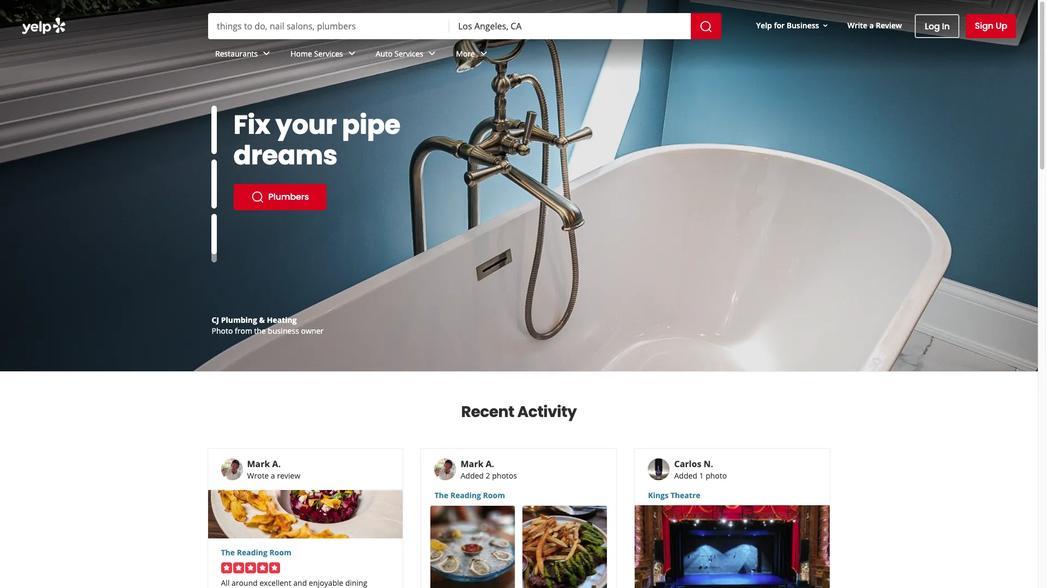 Task type: describe. For each thing, give the bounding box(es) containing it.
mark for mark a. added 2 photos
[[461, 458, 483, 470]]

more
[[456, 48, 475, 59]]

activity
[[517, 402, 577, 423]]

kings theatre link
[[648, 490, 817, 501]]

mark a. link for mark a. wrote a review
[[247, 458, 281, 470]]

none field 'near'
[[458, 20, 682, 32]]

yelp for business
[[756, 20, 819, 30]]

wrote
[[247, 471, 269, 481]]

mark a. link for mark a. added 2 photos
[[461, 458, 494, 470]]

pipe
[[342, 107, 400, 143]]

plumbing
[[221, 315, 257, 325]]

from
[[235, 326, 252, 336]]

photo of mark a. image for mark a. wrote a review
[[221, 459, 243, 481]]

cj plumbing & heating link
[[212, 315, 297, 325]]

a. for mark a. added 2 photos
[[486, 458, 494, 470]]

a. for mark a. wrote a review
[[272, 458, 281, 470]]

24 chevron down v2 image for home services
[[345, 47, 358, 60]]

photo of carlos n. image
[[648, 459, 670, 481]]

a inside mark a. wrote a review
[[271, 471, 275, 481]]

1 horizontal spatial the reading room link
[[434, 490, 603, 501]]

mark a. wrote a review
[[247, 458, 300, 481]]

write a review
[[847, 20, 902, 30]]

home services link
[[282, 39, 367, 71]]

recent
[[461, 402, 514, 423]]

search image
[[700, 20, 713, 33]]

1 select slide image from the top
[[211, 106, 217, 154]]

photos
[[492, 471, 517, 481]]

the for the bottom the reading room link
[[221, 548, 235, 558]]

home services
[[291, 48, 343, 59]]

carlos n. link
[[674, 458, 713, 470]]

for
[[774, 20, 785, 30]]

recent activity
[[461, 402, 577, 423]]

restaurants
[[215, 48, 258, 59]]

1
[[699, 471, 704, 481]]

kings theatre
[[648, 490, 700, 501]]

sign
[[975, 20, 994, 32]]

heating
[[267, 315, 297, 325]]

2
[[486, 471, 490, 481]]

business categories element
[[206, 39, 1016, 71]]

services for home services
[[314, 48, 343, 59]]

up
[[996, 20, 1007, 32]]

sign up link
[[966, 14, 1016, 38]]

write
[[847, 20, 867, 30]]

sign up
[[975, 20, 1007, 32]]

auto services link
[[367, 39, 447, 71]]

1 open photo lightbox image from the left
[[431, 506, 515, 588]]

plumbers link
[[233, 184, 326, 210]]

log in
[[925, 20, 950, 32]]



Task type: locate. For each thing, give the bounding box(es) containing it.
carlos n. added 1 photo
[[674, 458, 727, 481]]

room
[[483, 490, 505, 501], [269, 548, 291, 558]]

1 added from the left
[[461, 471, 484, 481]]

1 photo of mark a. image from the left
[[221, 459, 243, 481]]

None field
[[217, 20, 441, 32], [458, 20, 682, 32]]

photo of mark a. image for mark a. added 2 photos
[[434, 459, 456, 481]]

a
[[869, 20, 874, 30], [271, 471, 275, 481]]

1 horizontal spatial reading
[[450, 490, 481, 501]]

24 chevron down v2 image right restaurants
[[260, 47, 273, 60]]

none field up business categories 'element'
[[458, 20, 682, 32]]

reading for right the reading room link
[[450, 490, 481, 501]]

0 horizontal spatial mark
[[247, 458, 270, 470]]

a. inside mark a. wrote a review
[[272, 458, 281, 470]]

0 horizontal spatial none field
[[217, 20, 441, 32]]

plumbers
[[268, 191, 309, 203]]

0 horizontal spatial the reading room
[[221, 548, 291, 558]]

16 chevron down v2 image
[[821, 21, 830, 30]]

open photo lightbox image
[[431, 506, 515, 588], [523, 506, 607, 588]]

owner
[[301, 326, 324, 336]]

reading
[[450, 490, 481, 501], [237, 548, 267, 558]]

1 horizontal spatial the
[[434, 490, 448, 501]]

business
[[268, 326, 299, 336]]

1 vertical spatial the reading room link
[[221, 548, 390, 558]]

0 horizontal spatial reading
[[237, 548, 267, 558]]

photo of mark a. image left 2
[[434, 459, 456, 481]]

carlos
[[674, 458, 701, 470]]

more link
[[447, 39, 499, 71]]

1 24 chevron down v2 image from the left
[[260, 47, 273, 60]]

theatre
[[671, 490, 700, 501]]

3 24 chevron down v2 image from the left
[[426, 47, 439, 60]]

mark a. link up wrote at the left bottom of the page
[[247, 458, 281, 470]]

cj plumbing & heating photo from the business owner
[[212, 315, 324, 336]]

mark
[[247, 458, 270, 470], [461, 458, 483, 470]]

a right write
[[869, 20, 874, 30]]

0 horizontal spatial the
[[221, 548, 235, 558]]

0 vertical spatial room
[[483, 490, 505, 501]]

mark inside mark a. wrote a review
[[247, 458, 270, 470]]

Find text field
[[217, 20, 441, 32]]

1 vertical spatial the
[[221, 548, 235, 558]]

1 horizontal spatial a
[[869, 20, 874, 30]]

3 select slide image from the top
[[211, 207, 217, 255]]

a. up 2
[[486, 458, 494, 470]]

0 horizontal spatial a.
[[272, 458, 281, 470]]

services right auto
[[394, 48, 423, 59]]

0 horizontal spatial the reading room link
[[221, 548, 390, 558]]

reading for the bottom the reading room link
[[237, 548, 267, 558]]

0 horizontal spatial services
[[314, 48, 343, 59]]

0 horizontal spatial 24 chevron down v2 image
[[260, 47, 273, 60]]

1 vertical spatial reading
[[237, 548, 267, 558]]

a right wrote at the left bottom of the page
[[271, 471, 275, 481]]

yelp
[[756, 20, 772, 30]]

2 a. from the left
[[486, 458, 494, 470]]

yelp for business button
[[752, 16, 834, 35]]

1 horizontal spatial none field
[[458, 20, 682, 32]]

auto
[[376, 48, 392, 59]]

select slide image
[[211, 106, 217, 154], [211, 160, 217, 208], [211, 207, 217, 255]]

review
[[277, 471, 300, 481]]

2 added from the left
[[674, 471, 697, 481]]

in
[[942, 20, 950, 32]]

a inside banner
[[869, 20, 874, 30]]

0 vertical spatial the reading room link
[[434, 490, 603, 501]]

photo of mark a. image left wrote at the left bottom of the page
[[221, 459, 243, 481]]

24 chevron down v2 image left auto
[[345, 47, 358, 60]]

the reading room up 5 star rating image
[[221, 548, 291, 558]]

home
[[291, 48, 312, 59]]

the reading room
[[434, 490, 505, 501], [221, 548, 291, 558]]

mark inside mark a. added 2 photos
[[461, 458, 483, 470]]

log
[[925, 20, 940, 32]]

write a review link
[[843, 16, 906, 35]]

0 horizontal spatial photo of mark a. image
[[221, 459, 243, 481]]

explore banner section banner
[[0, 0, 1038, 372]]

24 chevron down v2 image right auto services
[[426, 47, 439, 60]]

added for mark
[[461, 471, 484, 481]]

services for auto services
[[394, 48, 423, 59]]

2 horizontal spatial 24 chevron down v2 image
[[426, 47, 439, 60]]

room for right the reading room link
[[483, 490, 505, 501]]

2 photo of mark a. image from the left
[[434, 459, 456, 481]]

photo of mark a. image
[[221, 459, 243, 481], [434, 459, 456, 481]]

mark a. link up 2
[[461, 458, 494, 470]]

1 horizontal spatial open photo lightbox image
[[523, 506, 607, 588]]

added inside carlos n. added 1 photo
[[674, 471, 697, 481]]

reading up 5 star rating image
[[237, 548, 267, 558]]

0 vertical spatial the reading room
[[434, 490, 505, 501]]

a. up review in the left bottom of the page
[[272, 458, 281, 470]]

None search field
[[0, 0, 1038, 71], [208, 13, 724, 39], [0, 0, 1038, 71], [208, 13, 724, 39]]

photo
[[212, 326, 233, 336]]

1 horizontal spatial photo of mark a. image
[[434, 459, 456, 481]]

restaurants link
[[206, 39, 282, 71]]

5 star rating image
[[221, 563, 280, 574]]

room up 5 star rating image
[[269, 548, 291, 558]]

24 chevron down v2 image for auto services
[[426, 47, 439, 60]]

none field find
[[217, 20, 441, 32]]

added down carlos
[[674, 471, 697, 481]]

24 chevron down v2 image
[[477, 47, 490, 60]]

explore recent activity section section
[[199, 372, 839, 588]]

1 services from the left
[[314, 48, 343, 59]]

business
[[787, 20, 819, 30]]

&
[[259, 315, 265, 325]]

2 24 chevron down v2 image from the left
[[345, 47, 358, 60]]

0 vertical spatial a
[[869, 20, 874, 30]]

24 chevron down v2 image inside auto services link
[[426, 47, 439, 60]]

review
[[876, 20, 902, 30]]

the reading room link
[[434, 490, 603, 501], [221, 548, 390, 558]]

0 vertical spatial the
[[434, 490, 448, 501]]

24 chevron down v2 image inside restaurants link
[[260, 47, 273, 60]]

1 horizontal spatial room
[[483, 490, 505, 501]]

2 mark from the left
[[461, 458, 483, 470]]

reading down mark a. added 2 photos
[[450, 490, 481, 501]]

services right home
[[314, 48, 343, 59]]

0 horizontal spatial open photo lightbox image
[[431, 506, 515, 588]]

2 none field from the left
[[458, 20, 682, 32]]

room for the bottom the reading room link
[[269, 548, 291, 558]]

mark for mark a. wrote a review
[[247, 458, 270, 470]]

the reading room down 2
[[434, 490, 505, 501]]

1 horizontal spatial added
[[674, 471, 697, 481]]

photo
[[706, 471, 727, 481]]

mark down recent
[[461, 458, 483, 470]]

24 chevron down v2 image inside home services link
[[345, 47, 358, 60]]

0 horizontal spatial a
[[271, 471, 275, 481]]

room down 2
[[483, 490, 505, 501]]

1 mark from the left
[[247, 458, 270, 470]]

1 vertical spatial a
[[271, 471, 275, 481]]

the
[[254, 326, 266, 336]]

Near text field
[[458, 20, 682, 32]]

mark a. link
[[247, 458, 281, 470], [461, 458, 494, 470]]

dreams
[[233, 137, 337, 174]]

mark a. added 2 photos
[[461, 458, 517, 481]]

1 vertical spatial room
[[269, 548, 291, 558]]

2 services from the left
[[394, 48, 423, 59]]

services
[[314, 48, 343, 59], [394, 48, 423, 59]]

added for carlos
[[674, 471, 697, 481]]

0 horizontal spatial room
[[269, 548, 291, 558]]

2 select slide image from the top
[[211, 160, 217, 208]]

cj
[[212, 315, 219, 325]]

log in link
[[915, 14, 960, 38]]

added inside mark a. added 2 photos
[[461, 471, 484, 481]]

24 search v2 image
[[251, 191, 264, 204]]

1 horizontal spatial a.
[[486, 458, 494, 470]]

auto services
[[376, 48, 423, 59]]

0 horizontal spatial added
[[461, 471, 484, 481]]

added left 2
[[461, 471, 484, 481]]

the reading room for the bottom the reading room link
[[221, 548, 291, 558]]

24 chevron down v2 image for restaurants
[[260, 47, 273, 60]]

none field up home services link
[[217, 20, 441, 32]]

kings
[[648, 490, 669, 501]]

the
[[434, 490, 448, 501], [221, 548, 235, 558]]

1 horizontal spatial the reading room
[[434, 490, 505, 501]]

the reading room for right the reading room link
[[434, 490, 505, 501]]

a. inside mark a. added 2 photos
[[486, 458, 494, 470]]

1 horizontal spatial services
[[394, 48, 423, 59]]

1 mark a. link from the left
[[247, 458, 281, 470]]

1 horizontal spatial 24 chevron down v2 image
[[345, 47, 358, 60]]

0 horizontal spatial mark a. link
[[247, 458, 281, 470]]

2 open photo lightbox image from the left
[[523, 506, 607, 588]]

the for right the reading room link
[[434, 490, 448, 501]]

1 a. from the left
[[272, 458, 281, 470]]

a.
[[272, 458, 281, 470], [486, 458, 494, 470]]

mark up wrote at the left bottom of the page
[[247, 458, 270, 470]]

1 none field from the left
[[217, 20, 441, 32]]

added
[[461, 471, 484, 481], [674, 471, 697, 481]]

1 horizontal spatial mark a. link
[[461, 458, 494, 470]]

fix your pipe dreams
[[233, 107, 400, 174]]

2 mark a. link from the left
[[461, 458, 494, 470]]

fix
[[233, 107, 270, 143]]

24 chevron down v2 image
[[260, 47, 273, 60], [345, 47, 358, 60], [426, 47, 439, 60]]

1 horizontal spatial mark
[[461, 458, 483, 470]]

your
[[276, 107, 337, 143]]

0 vertical spatial reading
[[450, 490, 481, 501]]

n.
[[704, 458, 713, 470]]

1 vertical spatial the reading room
[[221, 548, 291, 558]]



Task type: vqa. For each thing, say whether or not it's contained in the screenshot.
cooked
no



